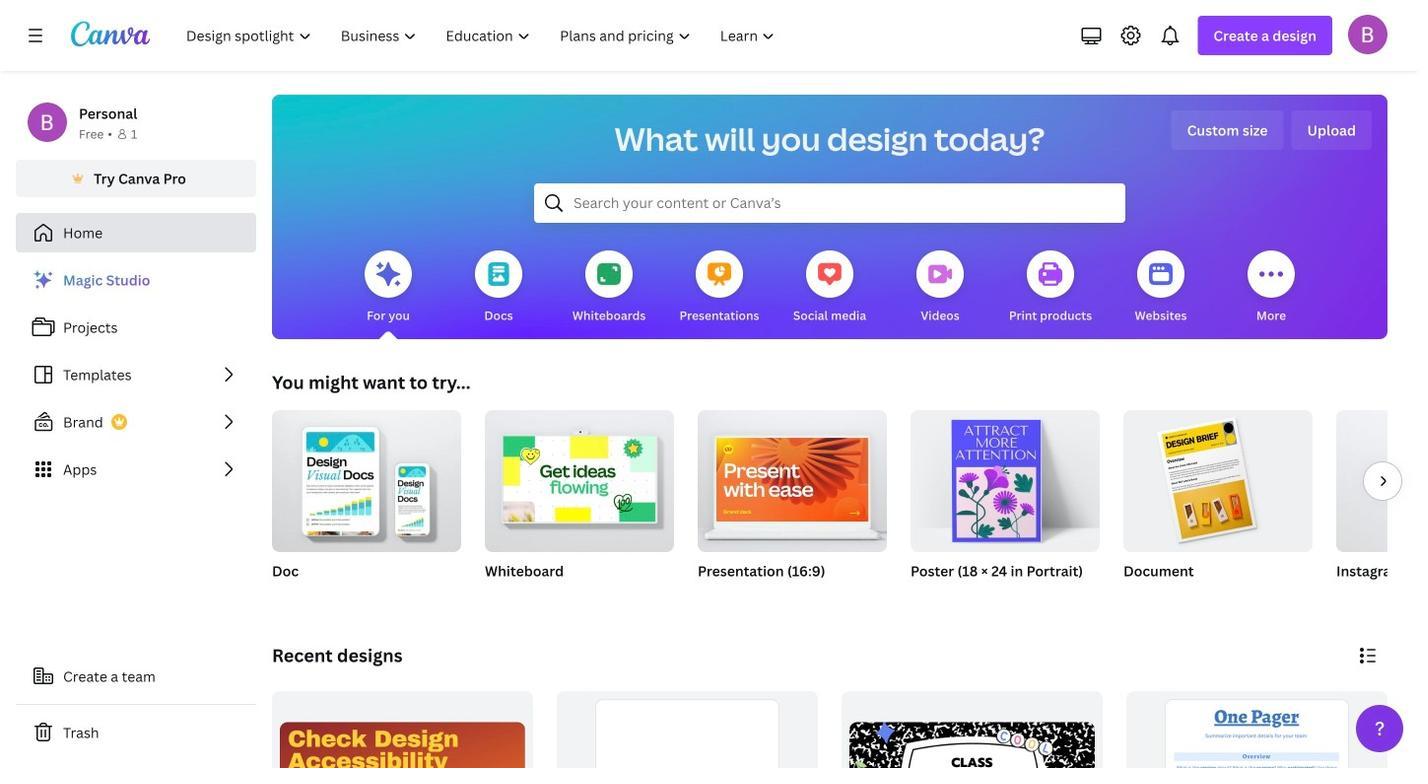 Task type: describe. For each thing, give the bounding box(es) containing it.
bob builder image
[[1349, 15, 1388, 54]]

Search search field
[[574, 184, 1087, 222]]



Task type: locate. For each thing, give the bounding box(es) containing it.
None search field
[[534, 183, 1126, 223]]

list
[[16, 260, 256, 489]]

top level navigation element
[[174, 16, 792, 55]]

group
[[272, 402, 461, 605], [272, 402, 461, 552], [485, 402, 674, 605], [485, 402, 674, 552], [698, 402, 887, 605], [698, 402, 887, 552], [911, 410, 1100, 605], [911, 410, 1100, 552], [1124, 410, 1313, 605], [1337, 410, 1420, 605], [272, 691, 533, 768], [557, 691, 818, 768]]



Task type: vqa. For each thing, say whether or not it's contained in the screenshot.
Top level navigation element
yes



